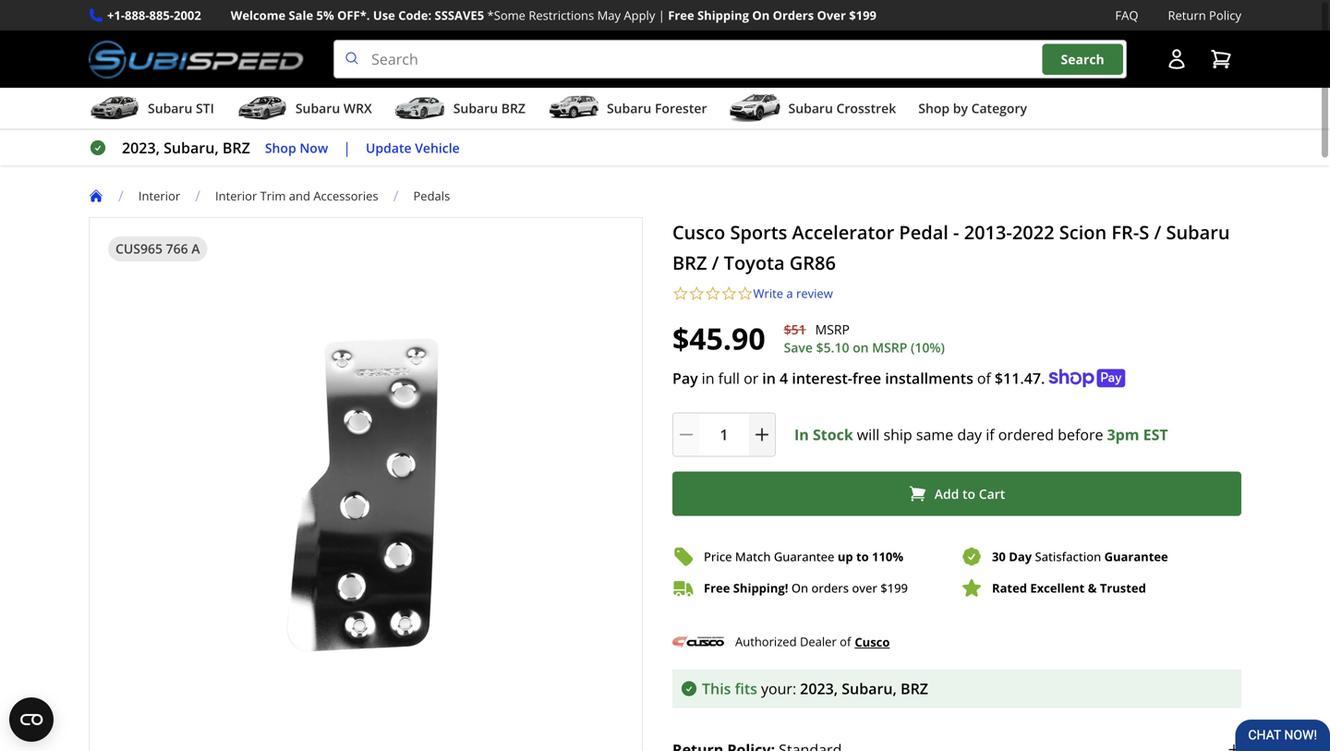 Task type: vqa. For each thing, say whether or not it's contained in the screenshot.
Over
yes



Task type: describe. For each thing, give the bounding box(es) containing it.
search
[[1061, 50, 1105, 68]]

trim
[[260, 188, 286, 204]]

cusco inside the authorized dealer of cusco
[[855, 634, 890, 650]]

s
[[1140, 220, 1150, 245]]

0 horizontal spatial msrp
[[816, 321, 850, 338]]

subispeed logo image
[[89, 40, 304, 79]]

add
[[935, 485, 960, 503]]

save
[[784, 339, 813, 356]]

2 guarantee from the left
[[1105, 548, 1169, 565]]

decrement image
[[677, 426, 696, 444]]

a subaru forester thumbnail image image
[[548, 94, 600, 122]]

policy
[[1210, 7, 1242, 24]]

1 horizontal spatial msrp
[[872, 339, 908, 356]]

vehicle
[[415, 139, 460, 156]]

toyota
[[724, 250, 785, 275]]

off*.
[[337, 7, 370, 24]]

increment image
[[753, 426, 772, 444]]

rated excellent & trusted
[[992, 580, 1147, 597]]

subaru for subaru forester
[[607, 99, 652, 117]]

up
[[838, 548, 853, 565]]

cusco sports accelerator pedal - 2013-2022 scion fr-s / subaru brz / toyota gr86
[[673, 220, 1230, 275]]

0 horizontal spatial $199
[[849, 7, 877, 24]]

*some
[[487, 7, 526, 24]]

1 horizontal spatial free
[[704, 580, 730, 597]]

authorized dealer of cusco
[[736, 634, 890, 650]]

faq
[[1116, 7, 1139, 24]]

cusco inside cusco sports accelerator pedal - 2013-2022 scion fr-s / subaru brz / toyota gr86
[[673, 220, 726, 245]]

/ for interior trim and accessories
[[195, 186, 201, 206]]

over
[[817, 7, 846, 24]]

brz inside cusco sports accelerator pedal - 2013-2022 scion fr-s / subaru brz / toyota gr86
[[673, 250, 707, 275]]

shop by category
[[919, 99, 1028, 117]]

cusco link
[[855, 632, 890, 652]]

.
[[1041, 368, 1045, 388]]

1 empty star image from the left
[[705, 286, 721, 302]]

$45.90
[[673, 318, 766, 359]]

day
[[958, 425, 982, 445]]

sti
[[196, 99, 214, 117]]

subaru forester
[[607, 99, 707, 117]]

by
[[953, 99, 968, 117]]

fits
[[735, 679, 758, 699]]

shop for shop by category
[[919, 99, 950, 117]]

-
[[954, 220, 960, 245]]

+1-888-885-2002 link
[[107, 6, 201, 25]]

subaru for subaru sti
[[148, 99, 193, 117]]

subaru forester button
[[548, 92, 707, 129]]

1 vertical spatial subaru,
[[842, 679, 897, 699]]

forester
[[655, 99, 707, 117]]

a subaru brz thumbnail image image
[[394, 94, 446, 122]]

wrx
[[344, 99, 372, 117]]

30 day satisfaction guarantee
[[992, 548, 1169, 565]]

rated
[[992, 580, 1028, 597]]

cus965
[[116, 240, 163, 257]]

interest-
[[792, 368, 853, 388]]

before
[[1058, 425, 1104, 445]]

0 vertical spatial subaru,
[[164, 138, 219, 158]]

apply
[[624, 7, 655, 24]]

in stock will ship same day if ordered before 3pm est
[[795, 425, 1169, 445]]

scion
[[1060, 220, 1107, 245]]

to inside button
[[963, 485, 976, 503]]

2022
[[1013, 220, 1055, 245]]

return policy link
[[1168, 6, 1242, 25]]

update vehicle button
[[366, 137, 460, 158]]

open widget image
[[9, 698, 54, 742]]

30
[[992, 548, 1006, 565]]

accelerator
[[792, 220, 895, 245]]

category
[[972, 99, 1028, 117]]

pedal
[[900, 220, 949, 245]]

sale
[[289, 7, 313, 24]]

over
[[852, 580, 878, 597]]

0 horizontal spatial to
[[857, 548, 869, 565]]

subaru wrx
[[296, 99, 372, 117]]

0 horizontal spatial on
[[753, 7, 770, 24]]

subaru brz button
[[394, 92, 526, 129]]

review
[[797, 285, 833, 302]]

dealer
[[800, 634, 837, 650]]

(10%)
[[911, 339, 945, 356]]

$51 msrp save $5.10 on msrp (10%)
[[784, 321, 945, 356]]

$11.47
[[995, 368, 1041, 388]]

2013-
[[964, 220, 1013, 245]]

subaru wrx button
[[236, 92, 372, 129]]

and
[[289, 188, 310, 204]]

interior trim and accessories
[[215, 188, 379, 204]]

update vehicle
[[366, 139, 460, 156]]

subaru for subaru wrx
[[296, 99, 340, 117]]

est
[[1144, 425, 1169, 445]]

your:
[[761, 679, 797, 699]]

1 guarantee from the left
[[774, 548, 835, 565]]

or
[[744, 368, 759, 388]]

free
[[853, 368, 882, 388]]

button image
[[1166, 48, 1188, 70]]

110%
[[872, 548, 904, 565]]

search input field
[[334, 40, 1127, 79]]

1 in from the left
[[702, 368, 715, 388]]

return policy
[[1168, 7, 1242, 24]]

0 vertical spatial |
[[659, 7, 665, 24]]

a subaru sti thumbnail image image
[[89, 94, 140, 122]]

shop by category button
[[919, 92, 1028, 129]]

4
[[780, 368, 788, 388]]



Task type: locate. For each thing, give the bounding box(es) containing it.
subaru up now
[[296, 99, 340, 117]]

subaru brz
[[453, 99, 526, 117]]

of inside the authorized dealer of cusco
[[840, 634, 851, 650]]

of left cusco link
[[840, 634, 851, 650]]

1 vertical spatial $199
[[881, 580, 908, 597]]

766
[[166, 240, 188, 257]]

pay in full or in 4 interest-free installments of $11.47 .
[[673, 368, 1045, 388]]

0 horizontal spatial subaru,
[[164, 138, 219, 158]]

in
[[702, 368, 715, 388], [763, 368, 776, 388]]

0 vertical spatial free
[[668, 7, 695, 24]]

code:
[[398, 7, 432, 24]]

use
[[373, 7, 395, 24]]

interior link down 2023, subaru, brz
[[138, 188, 195, 204]]

msrp right on at the right top of page
[[872, 339, 908, 356]]

1 interior from the left
[[138, 188, 180, 204]]

empty star image down "toyota"
[[737, 286, 754, 302]]

home image
[[89, 189, 103, 203]]

in
[[795, 425, 809, 445]]

welcome
[[231, 7, 286, 24]]

update
[[366, 139, 412, 156]]

0 vertical spatial of
[[978, 368, 991, 388]]

1 horizontal spatial in
[[763, 368, 776, 388]]

crosstrek
[[837, 99, 897, 117]]

3 empty star image from the left
[[721, 286, 737, 302]]

subaru right "s"
[[1167, 220, 1230, 245]]

same
[[917, 425, 954, 445]]

msrp
[[816, 321, 850, 338], [872, 339, 908, 356]]

$199 right over
[[849, 7, 877, 24]]

1 horizontal spatial guarantee
[[1105, 548, 1169, 565]]

return
[[1168, 7, 1207, 24]]

add to cart button
[[673, 472, 1242, 516]]

2 interior from the left
[[215, 188, 257, 204]]

trusted
[[1100, 580, 1147, 597]]

cus965 766 a
[[116, 240, 200, 257]]

0 vertical spatial shop
[[919, 99, 950, 117]]

subaru up vehicle
[[453, 99, 498, 117]]

shipping
[[698, 7, 749, 24]]

subaru inside subaru sti dropdown button
[[148, 99, 193, 117]]

| right now
[[343, 138, 351, 158]]

subaru right a subaru crosstrek thumbnail image
[[789, 99, 833, 117]]

satisfaction
[[1035, 548, 1102, 565]]

1 horizontal spatial of
[[978, 368, 991, 388]]

orders
[[773, 7, 814, 24]]

free down the price
[[704, 580, 730, 597]]

cusco left sports
[[673, 220, 726, 245]]

cusco image
[[673, 629, 724, 655]]

accessories
[[314, 188, 379, 204]]

subaru left forester
[[607, 99, 652, 117]]

pedals link
[[414, 188, 465, 204], [414, 188, 450, 204]]

0 vertical spatial on
[[753, 7, 770, 24]]

shop
[[919, 99, 950, 117], [265, 139, 296, 156]]

subaru, down cusco link
[[842, 679, 897, 699]]

1 vertical spatial on
[[792, 580, 809, 597]]

1 vertical spatial to
[[857, 548, 869, 565]]

to right up
[[857, 548, 869, 565]]

subaru crosstrek button
[[730, 92, 897, 129]]

pedals
[[414, 188, 450, 204]]

subaru crosstrek
[[789, 99, 897, 117]]

pay
[[673, 368, 698, 388]]

interior
[[138, 188, 180, 204], [215, 188, 257, 204]]

a
[[192, 240, 200, 257]]

$5.10
[[817, 339, 850, 356]]

add to cart
[[935, 485, 1006, 503]]

0 horizontal spatial in
[[702, 368, 715, 388]]

1 vertical spatial free
[[704, 580, 730, 597]]

subaru inside cusco sports accelerator pedal - 2013-2022 scion fr-s / subaru brz / toyota gr86
[[1167, 220, 1230, 245]]

a subaru crosstrek thumbnail image image
[[730, 94, 781, 122]]

full
[[719, 368, 740, 388]]

0 horizontal spatial interior
[[138, 188, 180, 204]]

subaru, down subaru sti
[[164, 138, 219, 158]]

subaru inside subaru brz dropdown button
[[453, 99, 498, 117]]

0 vertical spatial to
[[963, 485, 976, 503]]

excellent
[[1031, 580, 1085, 597]]

in left '4'
[[763, 368, 776, 388]]

shop inside dropdown button
[[919, 99, 950, 117]]

shop pay image
[[1049, 369, 1126, 388]]

1 vertical spatial shop
[[265, 139, 296, 156]]

shop left by
[[919, 99, 950, 117]]

1 horizontal spatial interior
[[215, 188, 257, 204]]

a
[[787, 285, 793, 302]]

price match guarantee up to 110%
[[704, 548, 904, 565]]

empty star image
[[673, 286, 689, 302], [689, 286, 705, 302], [721, 286, 737, 302]]

free right apply
[[668, 7, 695, 24]]

will
[[857, 425, 880, 445]]

ship
[[884, 425, 913, 445]]

1 horizontal spatial cusco
[[855, 634, 890, 650]]

1 horizontal spatial to
[[963, 485, 976, 503]]

0 horizontal spatial 2023,
[[122, 138, 160, 158]]

of left $11.47
[[978, 368, 991, 388]]

2002
[[174, 7, 201, 24]]

1 vertical spatial |
[[343, 138, 351, 158]]

day
[[1009, 548, 1032, 565]]

installments
[[885, 368, 974, 388]]

cusco right dealer
[[855, 634, 890, 650]]

3pm
[[1107, 425, 1140, 445]]

/ right the home icon
[[118, 186, 124, 206]]

0 horizontal spatial of
[[840, 634, 851, 650]]

welcome sale 5% off*. use code: sssave5 *some restrictions may apply | free shipping on orders over $199
[[231, 7, 877, 24]]

brz inside dropdown button
[[502, 99, 526, 117]]

subaru inside subaru forester dropdown button
[[607, 99, 652, 117]]

0 horizontal spatial cusco
[[673, 220, 726, 245]]

subaru inside subaru crosstrek dropdown button
[[789, 99, 833, 117]]

subaru for subaru brz
[[453, 99, 498, 117]]

now
[[300, 139, 328, 156]]

1 horizontal spatial |
[[659, 7, 665, 24]]

0 vertical spatial 2023,
[[122, 138, 160, 158]]

stock
[[813, 425, 854, 445]]

interior left trim
[[215, 188, 257, 204]]

1 horizontal spatial on
[[792, 580, 809, 597]]

subaru left sti
[[148, 99, 193, 117]]

interior for interior
[[138, 188, 180, 204]]

0 vertical spatial cusco
[[673, 220, 726, 245]]

shop now link
[[265, 137, 328, 158]]

authorized
[[736, 634, 797, 650]]

1 horizontal spatial $199
[[881, 580, 908, 597]]

this fits your: 2023, subaru, brz
[[702, 679, 929, 699]]

888-
[[125, 7, 149, 24]]

guarantee up free shipping! on orders over $199
[[774, 548, 835, 565]]

1 vertical spatial 2023,
[[800, 679, 838, 699]]

0 horizontal spatial free
[[668, 7, 695, 24]]

free shipping! on orders over $199
[[704, 580, 908, 597]]

interior up cus965 766 a
[[138, 188, 180, 204]]

orders
[[812, 580, 849, 597]]

subaru sti button
[[89, 92, 214, 129]]

this
[[702, 679, 731, 699]]

subaru sti
[[148, 99, 214, 117]]

/ for interior
[[118, 186, 124, 206]]

may
[[598, 7, 621, 24]]

2023, subaru, brz
[[122, 138, 250, 158]]

$51
[[784, 321, 806, 338]]

0 horizontal spatial |
[[343, 138, 351, 158]]

empty star image
[[705, 286, 721, 302], [737, 286, 754, 302]]

2 in from the left
[[763, 368, 776, 388]]

0 horizontal spatial shop
[[265, 139, 296, 156]]

/ right "s"
[[1155, 220, 1162, 245]]

$199
[[849, 7, 877, 24], [881, 580, 908, 597]]

/ for pedals
[[393, 186, 399, 206]]

| right apply
[[659, 7, 665, 24]]

0 horizontal spatial empty star image
[[705, 286, 721, 302]]

guarantee up trusted
[[1105, 548, 1169, 565]]

0 vertical spatial $199
[[849, 7, 877, 24]]

sports
[[730, 220, 788, 245]]

shop left now
[[265, 139, 296, 156]]

in left the full
[[702, 368, 715, 388]]

write a review
[[754, 285, 833, 302]]

msrp up $5.10
[[816, 321, 850, 338]]

1 horizontal spatial 2023,
[[800, 679, 838, 699]]

write
[[754, 285, 784, 302]]

subaru for subaru crosstrek
[[789, 99, 833, 117]]

on
[[753, 7, 770, 24], [792, 580, 809, 597]]

None number field
[[673, 413, 776, 457]]

/ left 'pedals'
[[393, 186, 399, 206]]

interior link up cus965 766 a
[[138, 188, 180, 204]]

+1-888-885-2002
[[107, 7, 201, 24]]

2 empty star image from the left
[[737, 286, 754, 302]]

a subaru wrx thumbnail image image
[[236, 94, 288, 122]]

faq link
[[1116, 6, 1139, 25]]

if
[[986, 425, 995, 445]]

sssave5
[[435, 7, 484, 24]]

shop for shop now
[[265, 139, 296, 156]]

$199 right the over
[[881, 580, 908, 597]]

of
[[978, 368, 991, 388], [840, 634, 851, 650]]

1 empty star image from the left
[[673, 286, 689, 302]]

/ down 2023, subaru, brz
[[195, 186, 201, 206]]

subaru inside subaru wrx dropdown button
[[296, 99, 340, 117]]

1 horizontal spatial subaru,
[[842, 679, 897, 699]]

0 horizontal spatial guarantee
[[774, 548, 835, 565]]

subaru,
[[164, 138, 219, 158], [842, 679, 897, 699]]

interior for interior trim and accessories
[[215, 188, 257, 204]]

2023, right the "your:"
[[800, 679, 838, 699]]

1 vertical spatial of
[[840, 634, 851, 650]]

/ left "toyota"
[[712, 250, 719, 275]]

2023, down subaru sti dropdown button
[[122, 138, 160, 158]]

empty star image up $45.90
[[705, 286, 721, 302]]

shipping!
[[733, 580, 789, 597]]

2 empty star image from the left
[[689, 286, 705, 302]]

1 vertical spatial cusco
[[855, 634, 890, 650]]

fr-
[[1112, 220, 1140, 245]]

to right add
[[963, 485, 976, 503]]

1 horizontal spatial empty star image
[[737, 286, 754, 302]]

cart
[[979, 485, 1006, 503]]

1 horizontal spatial shop
[[919, 99, 950, 117]]

&
[[1088, 580, 1097, 597]]



